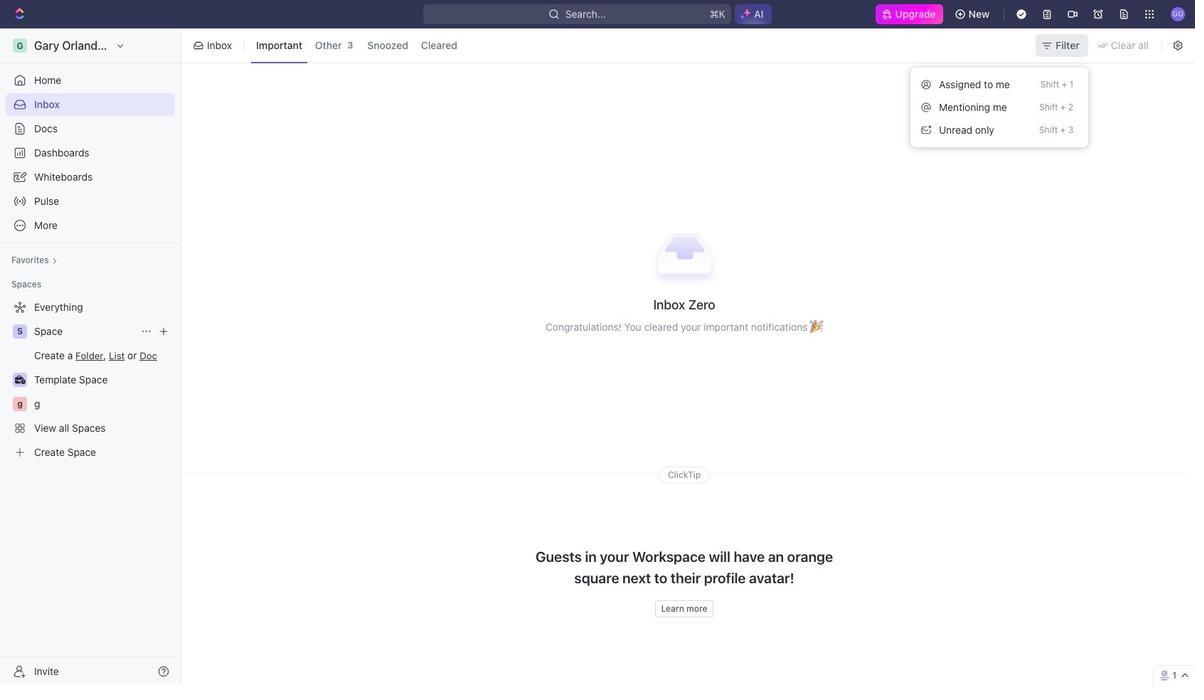 Task type: describe. For each thing, give the bounding box(es) containing it.
space, , element
[[13, 324, 27, 339]]



Task type: locate. For each thing, give the bounding box(es) containing it.
sidebar navigation
[[0, 28, 181, 685]]

tab list
[[248, 26, 465, 65]]



Task type: vqa. For each thing, say whether or not it's contained in the screenshot.
retrospective
no



